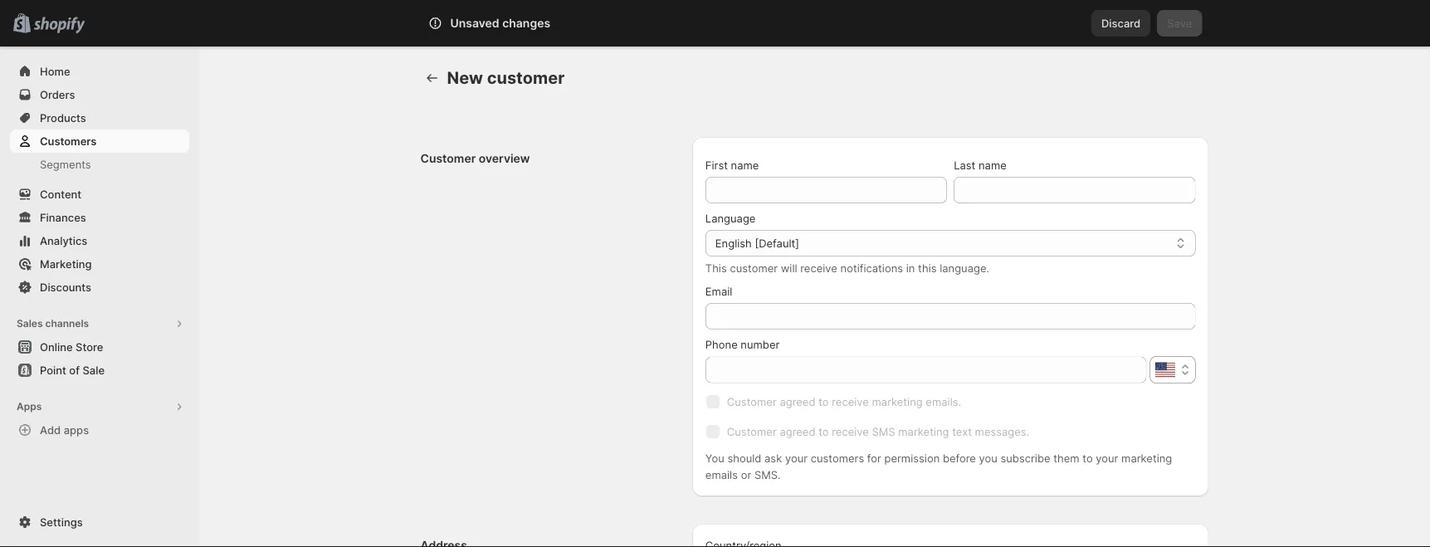 Task type: locate. For each thing, give the bounding box(es) containing it.
products link
[[10, 106, 189, 130]]

customer agreed to receive sms marketing text messages.
[[727, 425, 1030, 438]]

your
[[785, 452, 808, 464], [1096, 452, 1119, 464]]

receive right will
[[801, 262, 838, 274]]

sales channels
[[17, 318, 89, 330]]

Last name text field
[[954, 177, 1196, 203]]

name
[[731, 159, 759, 171], [979, 159, 1007, 171]]

english [default]
[[715, 237, 799, 249]]

receive for notifications
[[801, 262, 838, 274]]

0 horizontal spatial customer
[[487, 68, 565, 88]]

customer down changes
[[487, 68, 565, 88]]

name right last
[[979, 159, 1007, 171]]

add apps button
[[10, 418, 189, 442]]

0 vertical spatial agreed
[[780, 395, 816, 408]]

0 horizontal spatial your
[[785, 452, 808, 464]]

language.
[[940, 262, 990, 274]]

1 name from the left
[[731, 159, 759, 171]]

before
[[943, 452, 976, 464]]

[default]
[[755, 237, 799, 249]]

1 horizontal spatial name
[[979, 159, 1007, 171]]

you should ask your customers for permission before you subscribe them to your marketing emails or sms.
[[706, 452, 1172, 481]]

1 vertical spatial customer
[[727, 395, 777, 408]]

sms.
[[755, 468, 781, 481]]

sales channels button
[[10, 312, 189, 335]]

shopify image
[[33, 17, 85, 34]]

point of sale link
[[10, 359, 189, 382]]

2 vertical spatial customer
[[727, 425, 777, 438]]

1 vertical spatial receive
[[832, 395, 869, 408]]

marketing
[[40, 257, 92, 270]]

them
[[1054, 452, 1080, 464]]

will
[[781, 262, 797, 274]]

customer
[[487, 68, 565, 88], [730, 262, 778, 274]]

2 vertical spatial marketing
[[1122, 452, 1172, 464]]

discounts link
[[10, 276, 189, 299]]

for
[[867, 452, 882, 464]]

2 agreed from the top
[[780, 425, 816, 438]]

phone number
[[706, 338, 780, 351]]

1 vertical spatial agreed
[[780, 425, 816, 438]]

first
[[706, 159, 728, 171]]

online store
[[40, 340, 103, 353]]

to
[[819, 395, 829, 408], [819, 425, 829, 438], [1083, 452, 1093, 464]]

to for marketing
[[819, 395, 829, 408]]

Email email field
[[706, 303, 1196, 330]]

products
[[40, 111, 86, 124]]

ask
[[765, 452, 782, 464]]

customer for this
[[730, 262, 778, 274]]

0 vertical spatial to
[[819, 395, 829, 408]]

customer down english [default]
[[730, 262, 778, 274]]

1 agreed from the top
[[780, 395, 816, 408]]

segments link
[[10, 153, 189, 176]]

analytics link
[[10, 229, 189, 252]]

customer for customer overview
[[420, 152, 476, 166]]

search
[[501, 17, 537, 29]]

receive up customer agreed to receive sms marketing text messages.
[[832, 395, 869, 408]]

agreed for customer agreed to receive sms marketing text messages.
[[780, 425, 816, 438]]

you
[[979, 452, 998, 464]]

agreed
[[780, 395, 816, 408], [780, 425, 816, 438]]

customer
[[420, 152, 476, 166], [727, 395, 777, 408], [727, 425, 777, 438]]

finances link
[[10, 206, 189, 229]]

1 vertical spatial to
[[819, 425, 829, 438]]

add
[[40, 423, 61, 436]]

2 vertical spatial receive
[[832, 425, 869, 438]]

name right first
[[731, 159, 759, 171]]

content
[[40, 188, 81, 200]]

changes
[[502, 16, 551, 30]]

overview
[[479, 152, 530, 166]]

0 vertical spatial customer
[[420, 152, 476, 166]]

customer agreed to receive marketing emails.
[[727, 395, 961, 408]]

marketing up the sms
[[872, 395, 923, 408]]

you
[[706, 452, 725, 464]]

apps
[[17, 401, 42, 413]]

discounts
[[40, 281, 91, 293]]

0 horizontal spatial name
[[731, 159, 759, 171]]

0 vertical spatial receive
[[801, 262, 838, 274]]

receive for sms
[[832, 425, 869, 438]]

1 vertical spatial customer
[[730, 262, 778, 274]]

0 vertical spatial customer
[[487, 68, 565, 88]]

1 horizontal spatial your
[[1096, 452, 1119, 464]]

save
[[1167, 17, 1193, 29]]

in
[[906, 262, 915, 274]]

1 horizontal spatial customer
[[730, 262, 778, 274]]

customers
[[811, 452, 864, 464]]

content link
[[10, 183, 189, 206]]

your right them
[[1096, 452, 1119, 464]]

subscribe
[[1001, 452, 1051, 464]]

search button
[[474, 10, 956, 37]]

sale
[[83, 364, 105, 376]]

receive
[[801, 262, 838, 274], [832, 395, 869, 408], [832, 425, 869, 438]]

marketing right them
[[1122, 452, 1172, 464]]

0 vertical spatial marketing
[[872, 395, 923, 408]]

unsaved changes
[[450, 16, 551, 30]]

receive up customers
[[832, 425, 869, 438]]

online store link
[[10, 335, 189, 359]]

marketing up permission
[[899, 425, 949, 438]]

your right ask
[[785, 452, 808, 464]]

new customer
[[447, 68, 565, 88]]

customer for customer agreed to receive sms marketing text messages.
[[727, 425, 777, 438]]

sms
[[872, 425, 896, 438]]

number
[[741, 338, 780, 351]]

point of sale
[[40, 364, 105, 376]]

last
[[954, 159, 976, 171]]

agreed for customer agreed to receive marketing emails.
[[780, 395, 816, 408]]

marketing
[[872, 395, 923, 408], [899, 425, 949, 438], [1122, 452, 1172, 464]]

add apps
[[40, 423, 89, 436]]

2 name from the left
[[979, 159, 1007, 171]]

2 vertical spatial to
[[1083, 452, 1093, 464]]

should
[[728, 452, 762, 464]]

customer overview
[[420, 152, 530, 166]]

to for sms
[[819, 425, 829, 438]]

1 vertical spatial marketing
[[899, 425, 949, 438]]



Task type: describe. For each thing, give the bounding box(es) containing it.
emails.
[[926, 395, 961, 408]]

orders link
[[10, 83, 189, 106]]

first name
[[706, 159, 759, 171]]

2 your from the left
[[1096, 452, 1119, 464]]

save button
[[1157, 10, 1203, 37]]

finances
[[40, 211, 86, 224]]

permission
[[885, 452, 940, 464]]

analytics
[[40, 234, 87, 247]]

customer for customer agreed to receive marketing emails.
[[727, 395, 777, 408]]

notifications
[[841, 262, 903, 274]]

sales
[[17, 318, 43, 330]]

english
[[715, 237, 752, 249]]

new
[[447, 68, 483, 88]]

1 your from the left
[[785, 452, 808, 464]]

segments
[[40, 158, 91, 171]]

discard button
[[1092, 10, 1151, 37]]

point of sale button
[[0, 359, 199, 382]]

store
[[76, 340, 103, 353]]

this
[[918, 262, 937, 274]]

customers
[[40, 134, 97, 147]]

home link
[[10, 60, 189, 83]]

First name text field
[[706, 177, 947, 203]]

channels
[[45, 318, 89, 330]]

online store button
[[0, 335, 199, 359]]

this
[[706, 262, 727, 274]]

email
[[706, 285, 733, 298]]

orders
[[40, 88, 75, 101]]

home
[[40, 65, 70, 78]]

customer for new
[[487, 68, 565, 88]]

this customer will receive notifications in this language.
[[706, 262, 990, 274]]

unsaved
[[450, 16, 500, 30]]

settings
[[40, 516, 83, 528]]

marketing link
[[10, 252, 189, 276]]

text
[[952, 425, 972, 438]]

name for first name
[[731, 159, 759, 171]]

marketing inside you should ask your customers for permission before you subscribe them to your marketing emails or sms.
[[1122, 452, 1172, 464]]

united states (+1) image
[[1156, 362, 1176, 377]]

customers link
[[10, 130, 189, 153]]

messages.
[[975, 425, 1030, 438]]

receive for marketing
[[832, 395, 869, 408]]

discard
[[1102, 17, 1141, 29]]

or
[[741, 468, 752, 481]]

language
[[706, 212, 756, 225]]

name for last name
[[979, 159, 1007, 171]]

of
[[69, 364, 80, 376]]

apps
[[64, 423, 89, 436]]

emails
[[706, 468, 738, 481]]

online
[[40, 340, 73, 353]]

to inside you should ask your customers for permission before you subscribe them to your marketing emails or sms.
[[1083, 452, 1093, 464]]

last name
[[954, 159, 1007, 171]]

Phone number text field
[[706, 357, 1147, 383]]

point
[[40, 364, 66, 376]]

phone
[[706, 338, 738, 351]]

apps button
[[10, 395, 189, 418]]

settings link
[[10, 511, 189, 534]]



Task type: vqa. For each thing, say whether or not it's contained in the screenshot.
Settings dialog
no



